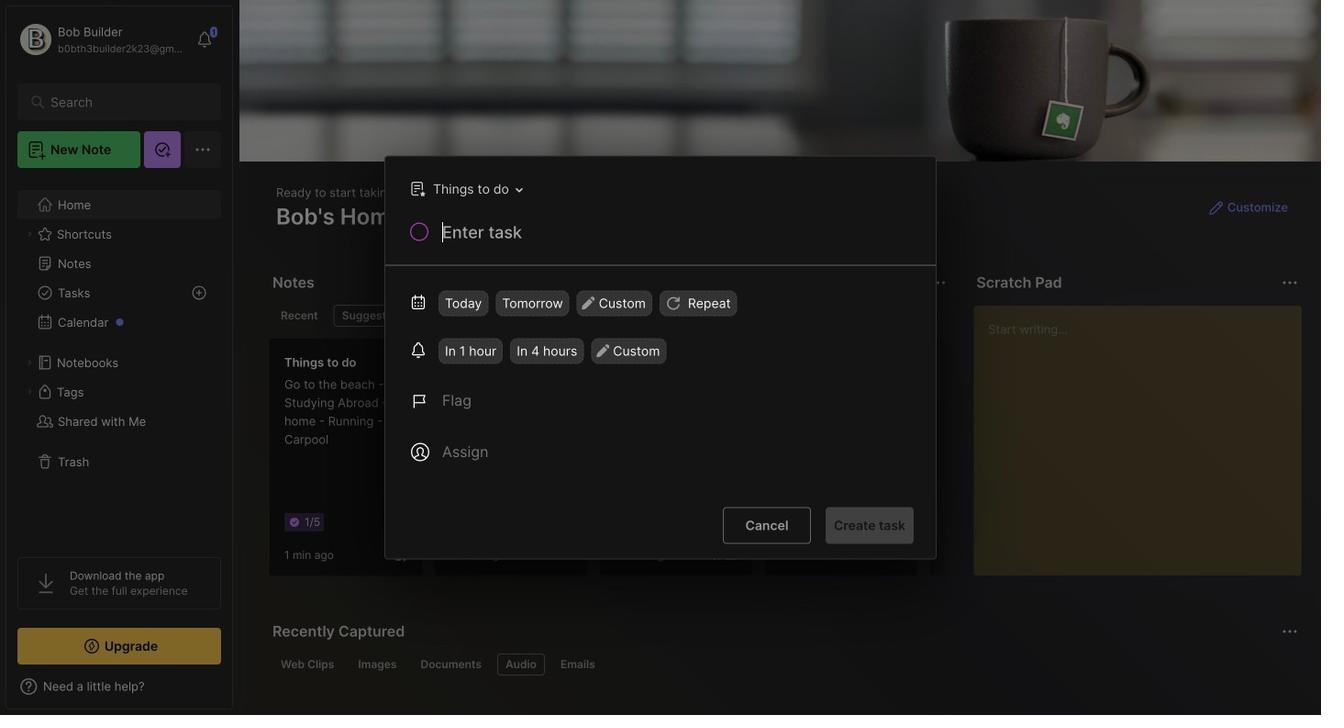 Task type: vqa. For each thing, say whether or not it's contained in the screenshot.
the changes
no



Task type: locate. For each thing, give the bounding box(es) containing it.
Start writing… text field
[[989, 306, 1302, 561]]

none search field inside main element
[[50, 91, 197, 113]]

0 vertical spatial tab list
[[273, 305, 944, 327]]

Enter task text field
[[441, 221, 914, 252]]

main element
[[0, 0, 239, 715]]

tab list
[[273, 305, 944, 327], [273, 654, 1296, 676]]

Search text field
[[50, 94, 197, 111]]

1 vertical spatial tab list
[[273, 654, 1296, 676]]

None search field
[[50, 91, 197, 113]]

tree inside main element
[[6, 179, 232, 541]]

tab
[[273, 305, 327, 327], [334, 305, 408, 327], [273, 654, 343, 676], [350, 654, 405, 676], [413, 654, 490, 676], [498, 654, 545, 676], [553, 654, 604, 676]]

row group
[[269, 338, 1095, 587]]

2 tab list from the top
[[273, 654, 1296, 676]]

tree
[[6, 179, 232, 541]]



Task type: describe. For each thing, give the bounding box(es) containing it.
expand tags image
[[24, 386, 35, 397]]

1 tab list from the top
[[273, 305, 944, 327]]

Go to note or move task field
[[401, 176, 530, 202]]

expand notebooks image
[[24, 357, 35, 368]]



